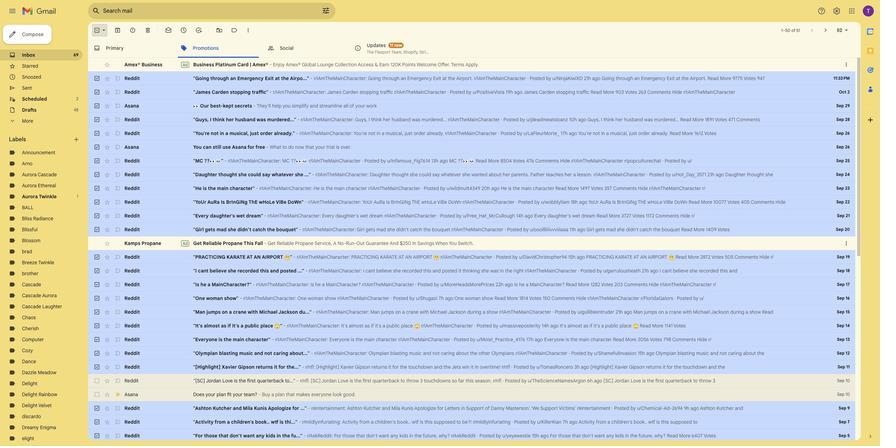 Task type: vqa. For each thing, say whether or not it's contained in the screenshot.
kids
yes



Task type: locate. For each thing, give the bounding box(es) containing it.
2 already. from the left
[[651, 130, 668, 136]]

computer
[[22, 337, 44, 343]]

exit
[[265, 75, 274, 81], [433, 75, 441, 81], [667, 75, 675, 81]]

2 horizontal spatial 15h
[[638, 350, 645, 357]]

1 horizontal spatial guys,
[[588, 117, 600, 123]]

at
[[247, 254, 253, 260], [399, 254, 404, 260], [634, 254, 639, 260]]

everyone up u/tomasroncero
[[544, 337, 564, 343]]

25
[[845, 158, 850, 163]]

row
[[88, 58, 855, 72], [88, 72, 855, 85], [88, 85, 855, 99], [88, 99, 855, 113], [88, 113, 855, 127], [88, 127, 855, 140], [88, 140, 855, 154], [88, 154, 855, 168], [88, 168, 855, 182], [88, 182, 855, 195], [88, 195, 855, 209], [88, 209, 855, 223], [88, 223, 855, 237], [88, 237, 855, 250], [88, 250, 855, 264], [88, 264, 855, 278], [88, 278, 855, 292], [88, 292, 855, 305], [88, 305, 855, 319], [88, 319, 855, 333], [88, 333, 855, 347], [88, 347, 855, 360], [88, 360, 855, 374], [88, 374, 855, 388], [88, 388, 855, 402], [88, 402, 855, 415], [88, 415, 855, 429], [88, 429, 855, 443]]

0 horizontal spatial [sc]
[[311, 378, 321, 384]]

activity down r/entertainment
[[579, 419, 595, 425]]

1 horizontal spatial public
[[387, 323, 400, 329]]

203
[[615, 282, 623, 288]]

2 love from the left
[[338, 378, 348, 384]]

3 almost from the left
[[568, 323, 582, 329]]

2 horizontal spatial on
[[658, 309, 664, 315]]

0 horizontal spatial first
[[247, 378, 256, 384]]

an
[[254, 254, 261, 260], [405, 254, 412, 260], [640, 254, 647, 260]]

2 horizontal spatial as
[[583, 323, 588, 329]]

1 everyone from the left
[[329, 337, 350, 343]]

2 horizontal spatial at
[[676, 75, 680, 81]]

"is
[[193, 282, 199, 288]]

breeze twinkle
[[22, 260, 54, 266]]

sep for you can still use asana for free - what to do now that your trial is over. ‌ ‌ ‌ ‌ ‌ ‌ ‌ ‌ ‌ ‌ ‌ ‌ ‌ ‌ ‌ ‌ ‌ ‌ ‌ ‌ ‌ ‌ ‌ ‌ ‌ ‌ ‌ ‌ ‌ ‌ ‌ ‌ ‌ ‌ ‌ ‌ ‌ ‌ ‌ ‌ ‌ ‌ ‌ ‌ ‌ ‌ ‌ ‌ ‌ ‌ ‌ ‌ ‌ ‌ ‌ ‌ ‌ ‌ ‌ ‌ ‌ ‌ ‌ ‌ ‌ ‌ ‌ ‌ ‌ ‌ ‌ ‌ ‌ ‌ ‌ ‌ ‌ ‌ ‌ ‌ ‌
[[836, 144, 844, 150]]

1 horizontal spatial r/nfl
[[502, 364, 510, 370]]

business down 'primary' tab
[[142, 62, 162, 68]]

'we
[[531, 405, 539, 412]]

r/entertainment
[[577, 405, 611, 412]]

903
[[615, 89, 624, 95]]

ashton down the good.
[[347, 405, 362, 412]]

reddit for "i cant believe she recorded this and posted ..."
[[124, 268, 140, 274]]

those
[[204, 433, 217, 439], [343, 433, 355, 439], [558, 433, 571, 439]]

2 horizontal spatial kids
[[615, 433, 624, 439]]

almost
[[204, 323, 220, 329], [349, 323, 364, 329], [568, 323, 582, 329]]

gipson
[[238, 364, 255, 370], [355, 364, 370, 370], [629, 364, 645, 370]]

gmail image
[[22, 4, 59, 18]]

search mail image
[[90, 5, 102, 17]]

1 horizontal spatial if
[[371, 323, 374, 329]]

comments right 471
[[737, 117, 760, 123]]

1 horizontal spatial jumps
[[381, 309, 394, 315]]

2 horizontal spatial mad
[[606, 227, 616, 233]]

character"
[[230, 185, 255, 191], [245, 337, 270, 343]]

2 horizontal spatial emergency
[[641, 75, 666, 81]]

tab list
[[861, 22, 880, 421], [88, 39, 861, 58]]

best-
[[210, 103, 223, 109]]

run-
[[346, 240, 356, 246]]

1 horizontal spatial he
[[501, 185, 507, 191]]

2 mad from the left
[[376, 227, 386, 233]]

social tab
[[262, 39, 349, 58]]

[highlight] up 6h
[[590, 364, 613, 370]]

sep down "sep 28"
[[836, 131, 844, 136]]

🙄 image
[[414, 323, 420, 329]]

those right r/askreddit:
[[343, 433, 355, 439]]

2 up 48
[[76, 96, 78, 101]]

0 horizontal spatial 1
[[77, 194, 78, 199]]

2 children's from the left
[[375, 419, 396, 425]]

buy
[[262, 392, 270, 398]]

aurora up aurora twinkle link
[[22, 183, 37, 189]]

woman up du..."
[[308, 295, 323, 301]]

teaches
[[546, 172, 563, 178]]

didn't up $250
[[396, 227, 409, 233]]

28
[[845, 117, 850, 122]]

2 horizontal spatial propane
[[295, 240, 313, 246]]

2 it's from the left
[[560, 323, 566, 329]]

delight up discardo link
[[22, 403, 37, 409]]

of left 'danny'
[[485, 405, 490, 412]]

kamps
[[124, 240, 140, 246]]

3 music from the left
[[696, 350, 709, 357]]

dream down "1497"
[[581, 213, 595, 219]]

1 horizontal spatial first
[[363, 378, 371, 384]]

1 future, from the left
[[423, 433, 437, 439]]

propane right kamps
[[142, 240, 161, 246]]

r/nfl down the olympians
[[502, 364, 510, 370]]

0 horizontal spatial an
[[230, 75, 236, 81]]

at down this at the bottom left of the page
[[247, 254, 253, 260]]

main menu image
[[8, 7, 17, 15]]

kept
[[223, 103, 233, 109]]

1 👀 image from the left
[[210, 158, 215, 164]]

3 caring from the left
[[728, 350, 742, 357]]

reddit for "ashton kutcher and mila kunis apologize for ..."
[[124, 405, 140, 412]]

1 kutcher from the left
[[213, 405, 232, 412]]

the up dream"
[[249, 199, 258, 205]]

cascade
[[38, 172, 57, 178], [22, 282, 41, 288], [22, 293, 41, 299], [22, 304, 41, 310]]

0 horizontal spatial r/nfl
[[493, 378, 501, 384]]

guarantee
[[366, 240, 389, 246]]

show"
[[224, 295, 239, 301]]

2 horizontal spatial airport
[[648, 254, 667, 260]]

sep for "every daughter's wet dream" - r/iamthemaincharacter: every daughter's wet dream r/iamthemaincharacter · posted by u/free_hat_mccullough 14h ago every daughter's wet dream read more 3727 votes 1172 comments hide r/
[[837, 213, 845, 218]]

man down r/floridagators
[[633, 309, 643, 315]]

future,
[[423, 433, 437, 439], [639, 433, 653, 439]]

26 row from the top
[[88, 402, 855, 415]]

this
[[244, 240, 254, 246]]

ball link
[[22, 205, 34, 211]]

delight down delight "link"
[[22, 392, 37, 398]]

aurora for aurora twinkle
[[22, 194, 38, 200]]

business up '"going'
[[193, 62, 214, 68]]

amex® right |
[[252, 62, 268, 68]]

sep for "daughter thought she could say whatever she ..." - r/iamthemaincharacter: daughter thought she could say whatever she wanted about her parents. father teaches her a lesson. r/iamthemaincharacter · posted by u/hot_day_3571 21h ago daughter thought she
[[836, 172, 844, 177]]

every up service,
[[322, 213, 334, 219]]

karate up u/garrulousheath
[[615, 254, 633, 260]]

26 for "you're not in a musical, just order already." - r/iamthemaincharacter: you're not in a musical, just order already. r/iamthemaincharacter · posted by u/lafleurmorte_ 17h ago you're not in a musical, just order already. read more 1612 votes
[[845, 131, 850, 136]]

twinkle right breeze
[[38, 260, 54, 266]]

1 horizontal spatial say
[[432, 172, 440, 178]]

21h right u/garrulousheath
[[642, 268, 649, 274]]

1 for from the left
[[334, 433, 341, 439]]

💀 image
[[302, 158, 308, 164], [469, 158, 475, 164]]

1 horizontal spatial apologize
[[414, 405, 436, 412]]

catch
[[253, 227, 266, 233], [410, 227, 422, 233], [640, 227, 652, 233]]

main content
[[88, 22, 861, 446]]

reddit for "is he a maincharacter?"
[[124, 282, 140, 288]]

reddit for "daughter thought she could say whatever she ..."
[[124, 172, 140, 178]]

discardo link
[[22, 414, 41, 420]]

26 for you can still use asana for free - what to do now that your trial is over. ‌ ‌ ‌ ‌ ‌ ‌ ‌ ‌ ‌ ‌ ‌ ‌ ‌ ‌ ‌ ‌ ‌ ‌ ‌ ‌ ‌ ‌ ‌ ‌ ‌ ‌ ‌ ‌ ‌ ‌ ‌ ‌ ‌ ‌ ‌ ‌ ‌ ‌ ‌ ‌ ‌ ‌ ‌ ‌ ‌ ‌ ‌ ‌ ‌ ‌ ‌ ‌ ‌ ‌ ‌ ‌ ‌ ‌ ‌ ‌ ‌ ‌ ‌ ‌ ‌ ‌ ‌ ‌ ‌ ‌ ‌ ‌ ‌ ‌ ‌ ‌ ‌ ‌ ‌ ‌ ‌
[[845, 144, 850, 150]]

gipson up the good.
[[355, 364, 370, 370]]

sep for "man jumps on a crane with michael jackson du..." - r/iamthemaincharacter: man jumps on a crane with michael jackson during a show r/iamthemaincharacter · posted by u/gullibleintruder 21h ago man jumps on a crane with michael jackson during a show read
[[837, 309, 845, 315]]

1 horizontal spatial why?
[[654, 433, 666, 439]]

1 vertical spatial u/
[[700, 295, 704, 301]]

1 girl from the left
[[357, 227, 364, 233]]

1 quarterback from the left
[[257, 378, 284, 384]]

0 horizontal spatial just
[[250, 130, 259, 136]]

character
[[346, 185, 367, 191], [533, 185, 554, 191], [376, 337, 397, 343], [591, 337, 612, 343]]

5 row from the top
[[88, 113, 855, 127]]

murdered..."
[[267, 117, 296, 123]]

2 sep 26 from the top
[[836, 144, 850, 150]]

1 horizontal spatial 3
[[713, 378, 715, 384]]

1 at from the left
[[275, 75, 280, 81]]

comments right 357
[[613, 185, 637, 191]]

3 order from the left
[[638, 130, 650, 136]]

1 horizontal spatial want
[[379, 433, 389, 439]]

18
[[846, 268, 850, 273]]

mark as read image
[[165, 27, 172, 34]]

whole
[[259, 199, 275, 205], [421, 199, 436, 205], [647, 199, 662, 205]]

1 caring from the left
[[273, 350, 288, 357]]

👀 image
[[193, 103, 199, 109], [296, 158, 302, 164]]

1 horizontal spatial airport
[[413, 254, 432, 260]]

3 children's from the left
[[611, 419, 632, 425]]

1 horizontal spatial murdered...
[[654, 117, 679, 123]]

1 james from the left
[[327, 89, 341, 95]]

of right all
[[350, 103, 354, 109]]

1 horizontal spatial 😬 image
[[434, 255, 439, 260]]

maincharacter? up the 150
[[530, 282, 565, 288]]

r/entertainment:
[[311, 405, 346, 412]]

place left 🙄 image
[[401, 323, 413, 329]]

1 man from the left
[[371, 309, 380, 315]]

1 horizontal spatial he
[[315, 282, 321, 288]]

move to image
[[216, 27, 223, 34]]

0 horizontal spatial 💀 image
[[302, 158, 308, 164]]

1 whole from the left
[[259, 199, 275, 205]]

cascade laughter
[[22, 304, 62, 310]]

elight link
[[22, 436, 34, 442]]

aurora for aurora cascade
[[22, 172, 37, 178]]

"guys,
[[193, 117, 209, 123]]

collection
[[335, 62, 357, 68]]

team,
[[391, 49, 403, 54]]

u/moreheadsmoreprices
[[440, 282, 494, 288]]

r/mildlyinfuriating:
[[302, 419, 341, 425]]

0 vertical spatial twinkle
[[39, 194, 57, 200]]

sep for "activity from a children's book.. wtf is thi..." - r/mildlyinfuriating: activity from a children's book.. wtf is this supposed to be?! r/mildlyinfuriating · posted by u/killerkian 7h ago activity from a children's book.. wtf is this supposed to
[[839, 419, 846, 425]]

traffic down u/ninjakiwixd
[[576, 89, 589, 95]]

0 horizontal spatial with
[[248, 309, 258, 315]]

None search field
[[88, 3, 336, 19]]

down down u/hot_day_3571
[[674, 199, 687, 205]]

0 vertical spatial cell
[[825, 61, 843, 68]]

2 man from the left
[[633, 309, 643, 315]]

reddit for "one woman show"
[[124, 295, 140, 301]]

one up du..."
[[297, 295, 307, 301]]

laughter
[[42, 304, 62, 310]]

1 didn't from the left
[[396, 227, 409, 233]]

"is he a maincharacter?" - r/iamthemaincharacter: is he a maincharacter? r/iamthemaincharacter · posted by u/moreheadsmoreprices 22h ago is he a maincharacter? read more 1282 votes 203 comments hide r/iamthemaincharacter r/
[[193, 282, 716, 288]]

2 kunis from the left
[[402, 405, 413, 412]]

cell
[[825, 61, 843, 68], [825, 240, 843, 247]]

u/davidchristopher94
[[519, 254, 567, 260]]

1 crane from the left
[[233, 309, 246, 315]]

2 bringing from the left
[[391, 199, 411, 205]]

1 horizontal spatial jackson
[[448, 309, 466, 315]]

good.
[[343, 392, 356, 398]]

sep for "your aura is bringing the whole vibe down" - r/iamthemaincharacter: your aura is bringing the whole vibe down r/iamthemaincharacter · posted by u/wobblyllam 18h ago your aura is bringing the whole vibe down read more 10077 votes 405 comments hide
[[836, 199, 844, 205]]

1 horizontal spatial everyone
[[544, 337, 564, 343]]

1 inside labels "navigation"
[[77, 194, 78, 199]]

3 exit from the left
[[667, 75, 675, 81]]

1 horizontal spatial at
[[399, 254, 404, 260]]

2 one from the left
[[455, 295, 464, 301]]

labels heading
[[9, 136, 73, 143]]

down
[[448, 199, 461, 205], [674, 199, 687, 205]]

💀 image
[[215, 158, 221, 164]]

sep 24
[[836, 172, 850, 177]]

caring
[[273, 350, 288, 357], [441, 350, 455, 357], [728, 350, 742, 357]]

votes left 405
[[728, 199, 740, 205]]

2 horizontal spatial blasting
[[678, 350, 695, 357]]

2 karate from the left
[[380, 254, 397, 260]]

reddit for "activity from a children's book.. wtf is thi..."
[[124, 419, 140, 425]]

maincharacter? down - r/iamthemaincharacter: practicing karate at an airport
[[326, 282, 361, 288]]

row up "olympian blasting music and not caring about..." - r/iamthemaincharacter: olympian blasting music and not caring about the other olympians r/iamthemaincharacter · posted by u/shamefulinvasion 15h ago olympian blasting music and not caring about the
[[88, 333, 855, 347]]

0 horizontal spatial those
[[204, 433, 217, 439]]

plan
[[217, 392, 226, 398], [275, 392, 285, 398]]

cascade up chaos
[[22, 304, 41, 310]]

an down fall on the bottom
[[254, 254, 261, 260]]

thought up 405
[[747, 172, 764, 178]]

whole up dream"
[[259, 199, 275, 205]]

2 place from the left
[[401, 323, 413, 329]]

aurora up ball link
[[22, 194, 38, 200]]

0 horizontal spatial [highlight]
[[316, 364, 339, 370]]

at up u/garrulousheath
[[634, 254, 639, 260]]

1 horizontal spatial get
[[268, 240, 276, 246]]

3 believe from the left
[[673, 268, 688, 274]]

2 horizontal spatial wet
[[572, 213, 580, 219]]

1 he from the left
[[314, 185, 320, 191]]

0 horizontal spatial murdered...
[[422, 117, 447, 123]]

didn't
[[237, 227, 251, 233]]

1 horizontal spatial those
[[343, 433, 355, 439]]

1 delight from the top
[[22, 381, 37, 387]]

supposed down "letters"
[[434, 419, 455, 425]]

None checkbox
[[94, 157, 100, 164], [94, 199, 100, 206], [94, 212, 100, 219], [94, 226, 100, 233], [94, 254, 100, 261], [94, 267, 100, 274], [94, 295, 100, 302], [94, 309, 100, 316], [94, 350, 100, 357], [94, 364, 100, 371], [94, 391, 100, 398], [94, 419, 100, 426], [94, 432, 100, 439], [94, 157, 100, 164], [94, 199, 100, 206], [94, 212, 100, 219], [94, 226, 100, 233], [94, 254, 100, 261], [94, 267, 100, 274], [94, 295, 100, 302], [94, 309, 100, 316], [94, 350, 100, 357], [94, 364, 100, 371], [94, 391, 100, 398], [94, 419, 100, 426], [94, 432, 100, 439]]

2 horizontal spatial at
[[634, 254, 639, 260]]

3 crane from the left
[[669, 309, 681, 315]]

-
[[270, 62, 272, 68], [310, 75, 312, 81], [270, 89, 272, 95], [253, 103, 256, 109], [297, 117, 300, 123], [296, 130, 298, 136], [266, 144, 269, 150], [224, 158, 227, 164], [312, 172, 314, 178], [256, 185, 258, 191], [305, 199, 307, 205], [264, 213, 267, 219], [299, 227, 301, 233], [264, 240, 266, 246], [293, 254, 296, 260], [305, 268, 307, 274], [253, 282, 255, 288], [240, 295, 242, 301], [313, 309, 315, 315], [283, 323, 286, 329], [272, 337, 274, 343], [311, 350, 313, 357], [302, 364, 304, 370], [296, 378, 299, 384], [258, 392, 261, 398], [308, 405, 310, 412], [299, 419, 301, 425], [304, 433, 306, 439]]

2 horizontal spatial order
[[638, 130, 650, 136]]

0 horizontal spatial for
[[334, 433, 341, 439]]

13h
[[431, 158, 439, 164]]

aurora for aurora ethereal
[[22, 183, 37, 189]]

0 horizontal spatial 17h
[[526, 337, 533, 343]]

through down the platinum
[[210, 75, 229, 81]]

tab list right 21
[[861, 22, 880, 421]]

0 vertical spatial delight
[[22, 381, 37, 387]]

2 horizontal spatial of
[[791, 28, 795, 33]]

10h
[[569, 117, 577, 123]]

2 horizontal spatial "
[[290, 254, 292, 260]]

2 horizontal spatial thought
[[747, 172, 764, 178]]

2 horizontal spatial cant
[[662, 268, 672, 274]]

advanced search options image
[[319, 4, 333, 18]]

1 horizontal spatial man
[[633, 309, 643, 315]]

row up "going through an emergency exit at the airpo..." - r/iamthemaincharacter: going through an emergency exit at the airport. r/iamthemaincharacter · posted by u/ninjakiwixd 21h ago going through an emergency exit at the airport. read more 9775 votes 947
[[88, 58, 855, 72]]

2 vertical spatial of
[[485, 405, 490, 412]]

aurora ethereal link
[[22, 183, 56, 189]]

get right fall on the bottom
[[268, 240, 276, 246]]

..."
[[305, 172, 311, 178], [298, 268, 304, 274], [300, 405, 307, 412]]

aurora cascade link
[[22, 172, 57, 178]]

row up switch.
[[88, 223, 855, 237]]

👀 image left the our
[[193, 103, 199, 109]]

3 kutcher from the left
[[717, 405, 734, 412]]

sep for "is he a maincharacter?" - r/iamthemaincharacter: is he a maincharacter? r/iamthemaincharacter · posted by u/moreheadsmoreprices 22h ago is he a maincharacter? read more 1282 votes 203 comments hide r/iamthemaincharacter r/
[[837, 282, 845, 287]]

sep for "olympian blasting music and not caring about..." - r/iamthemaincharacter: olympian blasting music and not caring about the other olympians r/iamthemaincharacter · posted by u/shamefulinvasion 15h ago olympian blasting music and not caring about the
[[837, 351, 845, 356]]

your right fit
[[233, 392, 243, 398]]

22h
[[496, 282, 504, 288]]

1 amex® from the left
[[124, 62, 140, 68]]

what
[[270, 144, 281, 150]]

"olympian blasting music and not caring about..." - r/iamthemaincharacter: olympian blasting music and not caring about the other olympians r/iamthemaincharacter · posted by u/shamefulinvasion 15h ago olympian blasting music and not caring about the
[[193, 350, 764, 357]]

asana
[[124, 103, 139, 109], [124, 144, 139, 150], [232, 144, 247, 150], [124, 392, 138, 398]]

row containing amex® business
[[88, 58, 855, 72]]

0 vertical spatial ..."
[[305, 172, 311, 178]]

1 bouquet from the left
[[432, 227, 450, 233]]

💀 image up wanted
[[469, 158, 475, 164]]

updates, 11 new messages, tab
[[349, 39, 445, 58]]

2 whole from the left
[[421, 199, 436, 205]]

?? right "mc
[[204, 158, 210, 164]]

this up u/shugazi in the left of the page
[[423, 268, 431, 274]]

0 horizontal spatial kids
[[266, 433, 275, 439]]

1 horizontal spatial could
[[419, 172, 431, 178]]

cascade for cascade aurora
[[22, 293, 41, 299]]

11:33 pm
[[834, 76, 850, 81]]

"i
[[193, 268, 197, 274]]

just up free
[[250, 130, 259, 136]]

2 caring from the left
[[441, 350, 455, 357]]

maincharacter?"
[[212, 282, 251, 288]]

sep for does your plan fit your team? - buy a plan that makes everyone look good. ‌ ‌ ‌ ‌ ‌ ‌ ‌ ‌ ‌ ‌ ‌ ‌ ‌ ‌ ‌ ‌ ‌ ‌ ‌ ‌ ‌ ‌ ‌ ‌ ‌ ‌ ‌ ‌ ‌ ‌ ‌ ‌ ‌ ‌ ‌ ‌ ‌ ‌ ‌ ‌ ‌ ‌ ‌ ‌ ‌ ‌ ‌ ‌ ‌ ‌ ‌ ‌ ‌ ‌ ‌ ‌ ‌ ‌ ‌ ‌ ‌ ‌ ‌ ‌ ‌ ‌ ‌ ‌ ‌ ‌ ‌ ‌ ‌ ‌ ‌ ‌ ‌ ‌ ‌ ‌
[[837, 392, 844, 397]]

11 down 12
[[846, 364, 850, 370]]

2 horizontal spatial amex®
[[286, 62, 301, 68]]

"he
[[193, 185, 202, 191]]

3 returns from the left
[[646, 364, 661, 370]]

mc right 13h
[[449, 158, 457, 164]]

2 book.. from the left
[[397, 419, 411, 425]]

1 ashton from the left
[[347, 405, 362, 412]]

‌
[[378, 103, 378, 109], [379, 103, 379, 109], [380, 103, 380, 109], [382, 103, 382, 109], [383, 103, 383, 109], [384, 103, 384, 109], [385, 103, 385, 109], [387, 103, 387, 109], [388, 103, 388, 109], [389, 103, 389, 109], [390, 103, 390, 109], [392, 103, 392, 109], [393, 103, 393, 109], [394, 103, 394, 109], [395, 103, 395, 109], [396, 103, 397, 109], [398, 103, 398, 109], [399, 103, 399, 109], [400, 103, 400, 109], [401, 103, 401, 109], [403, 103, 403, 109], [404, 103, 404, 109], [405, 103, 405, 109], [406, 103, 406, 109], [408, 103, 408, 109], [409, 103, 409, 109], [410, 103, 410, 109], [411, 103, 411, 109], [413, 103, 413, 109], [414, 103, 414, 109], [415, 103, 415, 109], [416, 103, 416, 109], [417, 103, 417, 109], [419, 103, 419, 109], [420, 103, 420, 109], [421, 103, 421, 109], [422, 103, 422, 109], [424, 103, 424, 109], [425, 103, 425, 109], [426, 103, 426, 109], [427, 103, 427, 109], [429, 103, 429, 109], [430, 103, 430, 109], [431, 103, 431, 109], [432, 103, 432, 109], [433, 103, 433, 109], [435, 103, 435, 109], [436, 103, 436, 109], [437, 103, 437, 109], [438, 103, 438, 109], [440, 103, 440, 109], [441, 103, 441, 109], [442, 103, 442, 109], [443, 103, 443, 109], [445, 103, 445, 109], [446, 103, 446, 109], [447, 103, 447, 109], [448, 103, 448, 109], [449, 103, 449, 109], [451, 103, 451, 109], [452, 103, 452, 109], [453, 103, 453, 109], [454, 103, 454, 109], [456, 103, 456, 109], [457, 103, 457, 109], [458, 103, 458, 109], [459, 103, 459, 109], [461, 103, 461, 109], [462, 103, 462, 109], [463, 103, 463, 109], [352, 144, 352, 150], [354, 144, 354, 150], [355, 144, 355, 150], [356, 144, 356, 150], [357, 144, 357, 150], [358, 144, 358, 150], [360, 144, 360, 150], [361, 144, 361, 150], [362, 144, 362, 150], [363, 144, 363, 150], [365, 144, 365, 150], [366, 144, 366, 150], [367, 144, 367, 150], [368, 144, 368, 150], [370, 144, 370, 150], [371, 144, 371, 150], [372, 144, 372, 150], [373, 144, 373, 150], [375, 144, 375, 150], [376, 144, 376, 150], [377, 144, 377, 150], [378, 144, 378, 150], [379, 144, 379, 150], [381, 144, 381, 150], [382, 144, 382, 150], [383, 144, 383, 150], [384, 144, 384, 150], [386, 144, 386, 150], [387, 144, 387, 150], [388, 144, 388, 150], [389, 144, 389, 150], [391, 144, 391, 150], [392, 144, 392, 150], [393, 144, 393, 150], [394, 144, 394, 150], [395, 144, 395, 150], [397, 144, 397, 150], [398, 144, 398, 150], [399, 144, 399, 150], [400, 144, 400, 150], [402, 144, 402, 150], [403, 144, 403, 150], [404, 144, 404, 150], [405, 144, 405, 150], [407, 144, 407, 150], [408, 144, 408, 150], [409, 144, 409, 150], [410, 144, 410, 150], [411, 144, 411, 150], [413, 144, 413, 150], [414, 144, 414, 150], [415, 144, 415, 150], [416, 144, 416, 150], [418, 144, 418, 150], [419, 144, 419, 150], [420, 144, 420, 150], [421, 144, 421, 150], [423, 144, 423, 150], [424, 144, 424, 150], [425, 144, 425, 150], [426, 144, 426, 150], [427, 144, 427, 150], [429, 144, 429, 150], [430, 144, 430, 150], [431, 144, 431, 150], [432, 144, 432, 150], [434, 144, 434, 150], [435, 144, 435, 150], [436, 144, 436, 150], [437, 144, 437, 150], [439, 144, 439, 150], [440, 144, 440, 150], [441, 144, 441, 150], [442, 144, 442, 150], [444, 144, 444, 150], [445, 144, 445, 150], [446, 144, 446, 150], [447, 144, 447, 150], [448, 144, 448, 150], [450, 144, 450, 150], [451, 144, 451, 150], [357, 392, 357, 398], [358, 392, 358, 398], [359, 392, 359, 398], [361, 392, 361, 398], [362, 392, 362, 398], [363, 392, 363, 398], [364, 392, 364, 398], [365, 392, 365, 398], [367, 392, 367, 398], [368, 392, 368, 398], [369, 392, 369, 398], [370, 392, 370, 398], [372, 392, 372, 398], [373, 392, 373, 398], [374, 392, 374, 398], [375, 392, 375, 398], [377, 392, 377, 398], [378, 392, 378, 398], [379, 392, 379, 398], [380, 392, 380, 398], [381, 392, 381, 398], [383, 392, 383, 398], [384, 392, 384, 398], [385, 392, 385, 398], [386, 392, 386, 398], [388, 392, 388, 398], [389, 392, 389, 398], [390, 392, 390, 398], [391, 392, 391, 398], [393, 392, 393, 398], [394, 392, 394, 398], [395, 392, 395, 398], [396, 392, 396, 398], [398, 392, 398, 398], [399, 392, 399, 398], [400, 392, 400, 398], [401, 392, 401, 398], [402, 392, 402, 398], [404, 392, 404, 398], [405, 392, 405, 398], [406, 392, 406, 398], [407, 392, 407, 398], [409, 392, 409, 398], [410, 392, 410, 398], [411, 392, 411, 398], [412, 392, 412, 398], [414, 392, 414, 398], [415, 392, 415, 398], [416, 392, 416, 398], [417, 392, 417, 398], [418, 392, 418, 398], [420, 392, 420, 398], [421, 392, 421, 398], [422, 392, 422, 398], [423, 392, 423, 398], [425, 392, 425, 398], [426, 392, 426, 398], [427, 392, 427, 398], [428, 392, 428, 398], [430, 392, 430, 398], [431, 392, 431, 398], [432, 392, 432, 398], [433, 392, 433, 398], [434, 392, 434, 398], [436, 392, 436, 398], [437, 392, 437, 398], [438, 392, 438, 398], [439, 392, 439, 398], [441, 392, 441, 398], [442, 392, 442, 398], [443, 392, 443, 398], [444, 392, 444, 398], [446, 392, 446, 398], [447, 392, 447, 398], [448, 392, 448, 398], [449, 392, 449, 398], [450, 392, 450, 398], [452, 392, 452, 398], [453, 392, 453, 398], [454, 392, 454, 398]]

1 horizontal spatial from
[[359, 419, 370, 425]]

..." for for
[[300, 405, 307, 412]]

thought down u/infamous_fig7614 at left
[[391, 172, 409, 178]]

1 horizontal spatial kutcher
[[364, 405, 381, 412]]

2 delight from the top
[[22, 392, 37, 398]]

"everyone
[[193, 337, 217, 343]]

r/nfl
[[502, 364, 510, 370], [493, 378, 501, 384]]

1 through from the left
[[210, 75, 229, 81]]

traffic down earn
[[380, 89, 393, 95]]

oct
[[839, 89, 846, 95]]

1 horizontal spatial your
[[589, 199, 599, 205]]

get down "girl
[[193, 240, 202, 246]]

28 row from the top
[[88, 429, 855, 443]]

sep 26 for "you're not in a musical, just order already." - r/iamthemaincharacter: you're not in a musical, just order already. r/iamthemaincharacter · posted by u/lafleurmorte_ 17h ago you're not in a musical, just order already. read more 1612 votes
[[836, 131, 850, 136]]

delight for delight "link"
[[22, 381, 37, 387]]

reddit inside updates, 11 new messages, 'tab'
[[433, 49, 445, 54]]

1 ad from the top
[[183, 62, 188, 67]]

sent link
[[22, 85, 32, 91]]

👀 image
[[210, 158, 215, 164], [463, 158, 469, 164]]

ashton right 9h
[[700, 405, 715, 412]]

1 horizontal spatial wet
[[360, 213, 368, 219]]

1 horizontal spatial mc
[[449, 158, 457, 164]]

0 horizontal spatial "
[[221, 158, 223, 164]]

sep 10 for does your plan fit your team? - buy a plan that makes everyone look good. ‌ ‌ ‌ ‌ ‌ ‌ ‌ ‌ ‌ ‌ ‌ ‌ ‌ ‌ ‌ ‌ ‌ ‌ ‌ ‌ ‌ ‌ ‌ ‌ ‌ ‌ ‌ ‌ ‌ ‌ ‌ ‌ ‌ ‌ ‌ ‌ ‌ ‌ ‌ ‌ ‌ ‌ ‌ ‌ ‌ ‌ ‌ ‌ ‌ ‌ ‌ ‌ ‌ ‌ ‌ ‌ ‌ ‌ ‌ ‌ ‌ ‌ ‌ ‌ ‌ ‌ ‌ ‌ ‌ ‌ ‌ ‌ ‌ ‌ ‌ ‌ ‌ ‌ ‌ ‌
[[837, 392, 850, 397]]

2 aura from the left
[[374, 199, 385, 205]]

reddit for "girl gets mad she didn't catch the bouquet"
[[124, 227, 140, 233]]

sep 10 down sep 11
[[837, 378, 850, 383]]

1 bringing from the left
[[226, 199, 247, 205]]

1 horizontal spatial an
[[405, 254, 412, 260]]

3 michael from the left
[[693, 309, 710, 315]]

carden up all
[[343, 89, 358, 95]]

was
[[257, 117, 266, 123], [412, 117, 420, 123], [644, 117, 653, 123], [490, 268, 499, 274]]

1 guys, from the left
[[355, 117, 367, 123]]

7 row from the top
[[88, 140, 855, 154]]

already. up 'r/popculturechat'
[[651, 130, 668, 136]]

0 horizontal spatial ashton
[[347, 405, 362, 412]]

any
[[256, 433, 265, 439], [390, 433, 398, 439], [606, 433, 614, 439]]

None checkbox
[[94, 27, 100, 34], [94, 75, 100, 82], [94, 89, 100, 96], [94, 102, 100, 109], [94, 116, 100, 123], [94, 130, 100, 137], [94, 144, 100, 151], [94, 171, 100, 178], [94, 185, 100, 192], [94, 281, 100, 288], [94, 322, 100, 329], [94, 336, 100, 343], [94, 377, 100, 384], [94, 405, 100, 412], [94, 27, 100, 34], [94, 75, 100, 82], [94, 89, 100, 96], [94, 102, 100, 109], [94, 116, 100, 123], [94, 130, 100, 137], [94, 144, 100, 151], [94, 171, 100, 178], [94, 185, 100, 192], [94, 281, 100, 288], [94, 322, 100, 329], [94, 336, 100, 343], [94, 377, 100, 384], [94, 405, 100, 412]]

?? down do
[[291, 158, 296, 164]]

3 catch from the left
[[640, 227, 652, 233]]

2 horizontal spatial ??
[[458, 158, 463, 164]]

sep 26 for you can still use asana for free - what to do now that your trial is over. ‌ ‌ ‌ ‌ ‌ ‌ ‌ ‌ ‌ ‌ ‌ ‌ ‌ ‌ ‌ ‌ ‌ ‌ ‌ ‌ ‌ ‌ ‌ ‌ ‌ ‌ ‌ ‌ ‌ ‌ ‌ ‌ ‌ ‌ ‌ ‌ ‌ ‌ ‌ ‌ ‌ ‌ ‌ ‌ ‌ ‌ ‌ ‌ ‌ ‌ ‌ ‌ ‌ ‌ ‌ ‌ ‌ ‌ ‌ ‌ ‌ ‌ ‌ ‌ ‌ ‌ ‌ ‌ ‌ ‌ ‌ ‌ ‌ ‌ ‌ ‌ ‌ ‌ ‌ ‌ ‌
[[836, 144, 850, 150]]

2
[[847, 89, 850, 95], [76, 96, 78, 101]]

2 horizontal spatial aura
[[600, 199, 611, 205]]

row down be?!
[[88, 429, 855, 443]]

2 james from the left
[[523, 89, 538, 95]]

1 for 1
[[77, 194, 78, 199]]

u/gullibleintruder
[[578, 309, 614, 315]]

1 already. from the left
[[427, 130, 444, 136]]

sep left 17
[[837, 282, 845, 287]]

8 row from the top
[[88, 154, 855, 168]]

"
[[221, 158, 223, 164], [290, 254, 292, 260], [280, 323, 282, 329]]

2 musical, from the left
[[386, 130, 403, 136]]

through
[[210, 75, 229, 81], [382, 75, 399, 81], [616, 75, 633, 81]]

1 with from the left
[[248, 309, 258, 315]]

cell for get reliable propane this fall - get reliable propane service, a no-run-out guarantee and $250 in savings when you switch.
[[825, 240, 843, 247]]

2 horizontal spatial bringing
[[617, 199, 637, 205]]

labels navigation
[[0, 22, 88, 446]]

10 down sep 11
[[846, 378, 850, 383]]

1 vertical spatial 2
[[76, 96, 78, 101]]

add to tasks image
[[195, 27, 202, 34]]

report spam image
[[129, 27, 136, 34]]

3 karate from the left
[[615, 254, 633, 260]]

returns
[[256, 364, 273, 370], [372, 364, 387, 370], [646, 364, 661, 370]]

1 horizontal spatial it's
[[594, 323, 600, 329]]

0 horizontal spatial musical,
[[229, 130, 249, 136]]

1 don't from the left
[[366, 433, 377, 439]]

stopping up secrets
[[230, 89, 251, 95]]

0 horizontal spatial whatever
[[272, 172, 294, 178]]

3 wet from the left
[[572, 213, 580, 219]]

😬 image
[[284, 255, 290, 260], [434, 255, 439, 260], [669, 255, 674, 260]]

1 one from the left
[[297, 295, 307, 301]]

1 horizontal spatial caring
[[441, 350, 455, 357]]

daughter down r/iamthemaincharacter · posted by u/infamous_fig7614 13h ago mc ??
[[370, 172, 390, 178]]

with up read more 1141 votes on the bottom
[[683, 309, 692, 315]]

lesson.
[[577, 172, 592, 178]]

is
[[336, 144, 339, 150], [203, 185, 207, 191], [321, 185, 324, 191], [508, 185, 512, 191], [219, 337, 222, 343], [351, 337, 354, 343], [566, 337, 569, 343], [234, 378, 237, 384], [350, 378, 353, 384], [642, 378, 646, 384], [280, 419, 283, 425], [420, 419, 423, 425], [656, 419, 660, 425]]

😬 image down 'bouquet"'
[[284, 255, 290, 260]]

asana for they'll help you simplify and streamline all of your work ‌ ‌ ‌ ‌ ‌ ‌ ‌ ‌ ‌ ‌ ‌ ‌ ‌ ‌ ‌ ‌ ‌ ‌ ‌ ‌ ‌ ‌ ‌ ‌ ‌ ‌ ‌ ‌ ‌ ‌ ‌ ‌ ‌ ‌ ‌ ‌ ‌ ‌ ‌ ‌ ‌ ‌ ‌ ‌ ‌ ‌ ‌ ‌ ‌ ‌ ‌ ‌ ‌ ‌ ‌ ‌ ‌ ‌ ‌ ‌ ‌ ‌ ‌ ‌ ‌ ‌ ‌ ‌ ‌ ‌
[[124, 103, 139, 109]]

1 😬 image from the left
[[284, 255, 290, 260]]

3 with from the left
[[683, 309, 692, 315]]

2 horizontal spatial returns
[[646, 364, 661, 370]]

3 airport from the left
[[648, 254, 667, 260]]

thought
[[218, 172, 237, 178], [391, 172, 409, 178], [747, 172, 764, 178]]

20 row from the top
[[88, 319, 855, 333]]

wet
[[236, 213, 245, 219], [360, 213, 368, 219], [572, 213, 580, 219]]

catch down 1172
[[640, 227, 652, 233]]

2 don't from the left
[[582, 433, 593, 439]]

gets up the "guarantee"
[[366, 227, 375, 233]]

2 horizontal spatial he
[[519, 282, 525, 288]]

propane left service,
[[295, 240, 313, 246]]

1 horizontal spatial with
[[420, 309, 429, 315]]

13 row from the top
[[88, 223, 855, 237]]

0 horizontal spatial everyone
[[329, 337, 350, 343]]

reddit for "every daughter's wet dream"
[[124, 213, 140, 219]]

2 horizontal spatial karate
[[615, 254, 633, 260]]

17h down r/iamthemaincharacter · posted by u/massiveposterity 14h ago it's almost as if it's a public place
[[526, 337, 533, 343]]

crane up it's
[[233, 309, 246, 315]]

cascade for cascade link
[[22, 282, 41, 288]]

more inside button
[[22, 118, 33, 124]]

2 support from the left
[[540, 405, 558, 412]]

r/nfl: up 'makes'
[[300, 378, 310, 384]]

row down "man jumps on a crane with michael jackson du..." - r/iamthemaincharacter: man jumps on a crane with michael jackson during a show r/iamthemaincharacter · posted by u/gullibleintruder 21h ago man jumps on a crane with michael jackson during a show read
[[88, 319, 855, 333]]

sep for "i cant believe she recorded this and posted ..." - r/iamthemaincharacter: i cant believe she recorded this and posted it thinking she was in the right r/iamthemaincharacter · posted by u/garrulousheath 21h ago i cant believe she recorded this and
[[837, 268, 845, 273]]

amex® right enjoy
[[286, 62, 301, 68]]

1 any from the left
[[256, 433, 265, 439]]

1 down from the left
[[448, 199, 461, 205]]

1 vertical spatial delight
[[22, 392, 37, 398]]

0 vertical spatial 17h
[[561, 130, 568, 136]]

touchdowns
[[424, 378, 451, 384]]

row up win
[[88, 347, 855, 360]]

aurora cascade
[[22, 172, 57, 178]]

2 want from the left
[[379, 433, 389, 439]]

reddit for "everyone is the main character"
[[124, 337, 140, 343]]

0 vertical spatial 26
[[845, 131, 850, 136]]

1 horizontal spatial 1
[[781, 28, 783, 33]]

2 order from the left
[[414, 130, 426, 136]]

more image
[[245, 27, 252, 34]]

10 for does your plan fit your team? - buy a plan that makes everyone look good. ‌ ‌ ‌ ‌ ‌ ‌ ‌ ‌ ‌ ‌ ‌ ‌ ‌ ‌ ‌ ‌ ‌ ‌ ‌ ‌ ‌ ‌ ‌ ‌ ‌ ‌ ‌ ‌ ‌ ‌ ‌ ‌ ‌ ‌ ‌ ‌ ‌ ‌ ‌ ‌ ‌ ‌ ‌ ‌ ‌ ‌ ‌ ‌ ‌ ‌ ‌ ‌ ‌ ‌ ‌ ‌ ‌ ‌ ‌ ‌ ‌ ‌ ‌ ‌ ‌ ‌ ‌ ‌ ‌ ‌ ‌ ‌ ‌ ‌ ‌ ‌ ‌ ‌ ‌ ‌
[[846, 392, 850, 397]]

0 horizontal spatial 😬 image
[[284, 255, 290, 260]]

..." for she
[[305, 172, 311, 178]]

amex® down 'primary' tab
[[124, 62, 140, 68]]

reddit for "[sc] jordan love is the first quarterback to..."
[[124, 378, 139, 384]]

archive image
[[114, 27, 121, 34]]

0 horizontal spatial 14h
[[516, 213, 524, 219]]

order up u/infamous_fig7614 at left
[[414, 130, 426, 136]]

"[sc] jordan love is the first quarterback to..." - r/nfl: [sc] jordan love is the first quarterback to throw 3 touchdowns so far this season. r/nfl · posted by u/thesciencenamesargon 6h ago [sc] jordan love is the first quarterback to throw 3
[[193, 378, 715, 384]]

2 throw from the left
[[699, 378, 712, 384]]

2 sep 10 from the top
[[837, 392, 850, 397]]

3 through from the left
[[616, 75, 633, 81]]

1 horizontal spatial the
[[412, 199, 420, 205]]

1 horizontal spatial wtf
[[412, 419, 419, 425]]

2 horizontal spatial from
[[596, 419, 606, 425]]

0 horizontal spatial at
[[275, 75, 280, 81]]

cell up 11:33 pm
[[825, 61, 843, 68]]

1 horizontal spatial order
[[414, 130, 426, 136]]

read
[[708, 75, 719, 81], [591, 89, 602, 95], [680, 117, 691, 123], [670, 130, 681, 136], [476, 158, 487, 164], [555, 185, 566, 191], [689, 199, 700, 205], [597, 213, 608, 219], [681, 227, 692, 233], [676, 254, 687, 260], [566, 282, 577, 288], [495, 295, 506, 301], [762, 309, 773, 315], [640, 323, 651, 329], [613, 337, 624, 343], [667, 433, 678, 439]]

1 olympian from the left
[[369, 350, 389, 357]]

settings image
[[833, 7, 841, 15]]

an down points
[[401, 75, 406, 81]]

amex® business
[[124, 62, 162, 68]]

1 apologize from the left
[[268, 405, 291, 412]]

row up "guys, i think her husband was murdered..." - r/iamthemaincharacter: guys, i think her husband was murdered... r/iamthemaincharacter · posted by u/jdeadmeatsloanz 10h ago guys, i think her husband was murdered... read more 1891 votes 471 comments
[[88, 99, 855, 113]]

announcement link
[[22, 150, 55, 156]]

letters
[[445, 405, 460, 412]]

7h right u/shugazi in the left of the page
[[439, 295, 444, 301]]

1 horizontal spatial throw
[[699, 378, 712, 384]]

0 horizontal spatial man
[[371, 309, 380, 315]]

about
[[489, 172, 501, 178], [456, 350, 469, 357], [743, 350, 756, 357]]

0 horizontal spatial kutcher
[[213, 405, 232, 412]]

🙄 image
[[274, 323, 280, 329], [633, 323, 639, 329]]

1 horizontal spatial ashton
[[700, 405, 715, 412]]

blasting
[[219, 350, 238, 357], [390, 350, 408, 357], [678, 350, 695, 357]]

2 crane from the left
[[406, 309, 419, 315]]

11 inside updates, 11 new messages, 'tab'
[[390, 42, 393, 48]]

reddit for "practicing karate at an airport
[[124, 254, 140, 260]]



Task type: describe. For each thing, give the bounding box(es) containing it.
sep 25
[[836, 158, 850, 163]]

2 future, from the left
[[639, 433, 653, 439]]

delight for delight rainbow
[[22, 392, 37, 398]]

this down read more 2872 votes 505 comments hide r/
[[720, 268, 728, 274]]

20h
[[482, 185, 490, 191]]

sep 14
[[837, 323, 850, 328]]

votes left 471
[[715, 117, 727, 123]]

card
[[237, 62, 249, 68]]

1 aura from the left
[[207, 199, 220, 205]]

comments right 505
[[735, 254, 758, 260]]

2 during from the left
[[730, 309, 744, 315]]

0 vertical spatial of
[[791, 28, 795, 33]]

welcome
[[417, 62, 437, 68]]

2 murdered... from the left
[[654, 117, 679, 123]]

cascade for cascade laughter
[[22, 304, 41, 310]]

cascade up the ethereal
[[38, 172, 57, 178]]

2872
[[700, 254, 711, 260]]

6 row from the top
[[88, 127, 855, 140]]

1 horizontal spatial 17h
[[561, 130, 568, 136]]

more left the 1612
[[682, 130, 693, 136]]

1 🙄 image from the left
[[274, 323, 280, 329]]

more left '10077'
[[701, 199, 712, 205]]

"[sc]
[[193, 378, 205, 384]]

r/askreddit:
[[307, 433, 333, 439]]

2694
[[672, 405, 683, 412]]

i up r/floridagators
[[660, 268, 661, 274]]

2 recorded from the left
[[402, 268, 422, 274]]

stripe,
[[419, 49, 432, 54]]

starred
[[22, 63, 38, 69]]

3 want from the left
[[594, 433, 605, 439]]

fu..."
[[291, 433, 302, 439]]

2 as from the left
[[365, 323, 370, 329]]

1 vertical spatial r/nfl:
[[300, 378, 310, 384]]

3 blasting from the left
[[678, 350, 695, 357]]

1 during from the left
[[467, 309, 481, 315]]

1 propane from the left
[[142, 240, 161, 246]]

votes left the 150
[[529, 295, 541, 301]]

reddit for "olympian blasting music and not caring about..."
[[124, 350, 140, 357]]

1 you're from the left
[[354, 130, 367, 136]]

reddit for "it's almost as if it's a public place
[[124, 323, 140, 329]]

u/yeyewestie
[[502, 433, 531, 439]]

more left 8504
[[488, 158, 499, 164]]

1 💀 image from the left
[[302, 158, 308, 164]]

main content containing updates
[[88, 22, 861, 446]]

2 he from the left
[[501, 185, 507, 191]]

and
[[390, 240, 399, 246]]

21h right u/gullibleintruder
[[616, 309, 623, 315]]

tab list containing updates
[[88, 39, 861, 58]]

votes left 203
[[601, 282, 613, 288]]

1 vertical spatial you
[[449, 240, 457, 246]]

1 vertical spatial of
[[350, 103, 354, 109]]

24
[[845, 172, 850, 177]]

3 propane from the left
[[295, 240, 313, 246]]

global
[[302, 62, 316, 68]]

48
[[74, 107, 78, 112]]

this down "ad-"
[[661, 419, 669, 425]]

votes left 263
[[625, 89, 637, 95]]

this right far
[[466, 378, 474, 384]]

3 at from the left
[[676, 75, 680, 81]]

brad link
[[22, 249, 32, 255]]

promotions tab
[[175, 39, 262, 58]]

more left 1814
[[507, 295, 518, 301]]

2 wtf from the left
[[412, 419, 419, 425]]

1 from from the left
[[215, 419, 226, 425]]

3 those from the left
[[558, 433, 571, 439]]

1 kids from the left
[[266, 433, 275, 439]]

delight for delight velvet
[[22, 403, 37, 409]]

comments right 798
[[672, 337, 696, 343]]

reddit for "he is the main character"
[[124, 185, 140, 191]]

13
[[846, 337, 850, 342]]

21h right u/hot_day_3571
[[707, 172, 715, 178]]

snooze image
[[180, 27, 187, 34]]

2 👀 image from the left
[[463, 158, 469, 164]]

3 carden from the left
[[539, 89, 555, 95]]

3 on from the left
[[658, 309, 664, 315]]

2 apologize from the left
[[414, 405, 436, 412]]

your right does
[[206, 392, 215, 398]]

access
[[358, 62, 374, 68]]

drafts
[[22, 107, 36, 113]]

sep for "ashton kutcher and mila kunis apologize for ..." - r/entertainment: ashton kutcher and mila kunis apologize for letters in support of danny masterson: 'we support victims' r/entertainment · posted by u/chemical-ad-2694 9h ago ashton kutcher and
[[839, 406, 846, 411]]

1 airport from the left
[[262, 254, 283, 260]]

2 with from the left
[[420, 309, 429, 315]]

Search mail text field
[[103, 8, 303, 14]]

2 ?? from the left
[[291, 158, 296, 164]]

12 row from the top
[[88, 209, 855, 223]]

cascade link
[[22, 282, 41, 288]]

her right teaches
[[565, 172, 572, 178]]

ethereal
[[38, 183, 56, 189]]

1 [highlight] from the left
[[316, 364, 339, 370]]

2 propane from the left
[[223, 240, 243, 246]]

1 horizontal spatial 15h
[[568, 254, 576, 260]]

3 husband from the left
[[624, 117, 643, 123]]

sep for "guys, i think her husband was murdered..." - r/iamthemaincharacter: guys, i think her husband was murdered... r/iamthemaincharacter · posted by u/jdeadmeatsloanz 10h ago guys, i think her husband was murdered... read more 1891 votes 471 comments
[[836, 117, 844, 122]]

1 horizontal spatial 14h
[[542, 323, 549, 329]]

her down 903
[[615, 117, 623, 123]]

u/jdeadmeatsloanz
[[526, 117, 568, 123]]

over.
[[341, 144, 351, 150]]

"one woman show" - r/iamthemaincharacter: one woman show r/iamthemaincharacter · posted by u/shugazi 7h ago one woman show read more 1814 votes 150 comments hide r/iamthemaincharacter r/floridagators · posted by u/
[[193, 295, 704, 301]]

reddit for "you're not in a musical, just order already."
[[124, 130, 140, 136]]

11 row from the top
[[88, 195, 855, 209]]

1 plan from the left
[[217, 392, 226, 398]]

3 cant from the left
[[662, 268, 672, 274]]

character" for "everyone is the main character"
[[245, 337, 270, 343]]

social
[[280, 45, 294, 51]]

798
[[663, 337, 671, 343]]

"ashton
[[193, 405, 212, 412]]

primary tab
[[88, 39, 174, 58]]

delight velvet link
[[22, 403, 52, 409]]

1 horizontal spatial 👀 image
[[296, 158, 302, 164]]

comments right 1172
[[656, 213, 679, 219]]

sep for "one woman show" - r/iamthemaincharacter: one woman show r/iamthemaincharacter · posted by u/shugazi 7h ago one woman show read more 1814 votes 150 comments hide r/iamthemaincharacter r/floridagators · posted by u/
[[837, 296, 845, 301]]

twinkle for breeze twinkle
[[38, 260, 54, 266]]

6h
[[587, 378, 593, 384]]

1 throw from the left
[[406, 378, 419, 384]]

i down work
[[369, 117, 370, 123]]

3 book.. from the left
[[634, 419, 647, 425]]

does your plan fit your team? - buy a plan that makes everyone look good. ‌ ‌ ‌ ‌ ‌ ‌ ‌ ‌ ‌ ‌ ‌ ‌ ‌ ‌ ‌ ‌ ‌ ‌ ‌ ‌ ‌ ‌ ‌ ‌ ‌ ‌ ‌ ‌ ‌ ‌ ‌ ‌ ‌ ‌ ‌ ‌ ‌ ‌ ‌ ‌ ‌ ‌ ‌ ‌ ‌ ‌ ‌ ‌ ‌ ‌ ‌ ‌ ‌ ‌ ‌ ‌ ‌ ‌ ‌ ‌ ‌ ‌ ‌ ‌ ‌ ‌ ‌ ‌ ‌ ‌ ‌ ‌ ‌ ‌ ‌ ‌ ‌ ‌ ‌ ‌
[[193, 392, 454, 398]]

0 vertical spatial r/nfl:
[[305, 364, 315, 370]]

votes left 798
[[650, 337, 662, 343]]

more left '3056'
[[625, 337, 637, 343]]

do
[[288, 144, 294, 150]]

0 vertical spatial 👀 image
[[193, 103, 199, 109]]

1 daughter's from the left
[[210, 213, 235, 219]]

2 inside labels "navigation"
[[76, 96, 78, 101]]

elight
[[22, 436, 34, 442]]

21 row from the top
[[88, 333, 855, 347]]

cell for business platinum card | amex® - enjoy amex® global lounge collection access & earn 120k points welcome offer. terms apply.
[[825, 61, 843, 68]]

u/tomasroncero
[[537, 364, 573, 370]]

row containing kamps propane
[[88, 237, 855, 250]]

i right "guys,
[[210, 117, 211, 123]]

reddit for "your aura is bringing the whole vibe down"
[[124, 199, 140, 205]]

sep 21
[[837, 213, 850, 218]]

this up the "for those that don't want any kids in the fu..." - r/askreddit: for those that don't want any kids in the future, why? r/askreddit · posted by u/yeyewestie 15h ago for those that don't want any kids in the future, why? read more 6407 votes
[[425, 419, 433, 425]]

votes right 6407
[[704, 433, 716, 439]]

"you're
[[193, 130, 210, 136]]

10 for "[sc] jordan love is the first quarterback to..." - r/nfl: [sc] jordan love is the first quarterback to throw 3 touchdowns so far this season. r/nfl · posted by u/thesciencenamesargon 6h ago [sc] jordan love is the first quarterback to throw 3
[[846, 378, 850, 383]]

1 almost from the left
[[204, 323, 220, 329]]

2 guys, from the left
[[588, 117, 600, 123]]

season.
[[475, 378, 492, 384]]

0 vertical spatial "
[[221, 158, 223, 164]]

secrets
[[235, 103, 252, 109]]

reddit for "going through an emergency exit at the airpo..."
[[124, 75, 140, 81]]

1 cant from the left
[[198, 268, 208, 274]]

compose button
[[3, 25, 52, 44]]

overtime!
[[480, 364, 500, 370]]

votes left 357
[[591, 185, 603, 191]]

3 amex® from the left
[[286, 62, 301, 68]]

her down - they'll help you simplify and streamline all of your work ‌ ‌ ‌ ‌ ‌ ‌ ‌ ‌ ‌ ‌ ‌ ‌ ‌ ‌ ‌ ‌ ‌ ‌ ‌ ‌ ‌ ‌ ‌ ‌ ‌ ‌ ‌ ‌ ‌ ‌ ‌ ‌ ‌ ‌ ‌ ‌ ‌ ‌ ‌ ‌ ‌ ‌ ‌ ‌ ‌ ‌ ‌ ‌ ‌ ‌ ‌ ‌ ‌ ‌ ‌ ‌ ‌ ‌ ‌ ‌ ‌ ‌ ‌ ‌ ‌ ‌ ‌ ‌ ‌ ‌
[[383, 117, 390, 123]]

dream"
[[246, 213, 263, 219]]

2 believe from the left
[[376, 268, 392, 274]]

right
[[514, 268, 524, 274]]

comments right 405
[[751, 199, 774, 205]]

2 inside 'row'
[[847, 89, 850, 95]]

sep for "girl gets mad she didn't catch the bouquet" - r/iamthemaincharacter: girl gets mad she didn't catch the bouquet r/iamthemaincharacter · posted by u/ooolllliiivvviiiaaa 11h ago girl gets mad she didn't catch the bouquet read more 1409 votes
[[836, 227, 844, 232]]

sep for "[sc] jordan love is the first quarterback to..." - r/nfl: [sc] jordan love is the first quarterback to throw 3 touchdowns so far this season. r/nfl · posted by u/thesciencenamesargon 6h ago [sc] jordan love is the first quarterback to throw 3
[[837, 378, 844, 383]]

ad for business
[[183, 62, 188, 67]]

2 down from the left
[[674, 199, 687, 205]]

0 horizontal spatial about
[[456, 350, 469, 357]]

2 first from the left
[[363, 378, 371, 384]]

1 it's from the left
[[341, 323, 348, 329]]

1 support from the left
[[466, 405, 484, 412]]

15
[[846, 309, 850, 315]]

more left 1409 at right
[[694, 227, 705, 233]]

1 murdered... from the left
[[422, 117, 447, 123]]

"man jumps on a crane with michael jackson du..." - r/iamthemaincharacter: man jumps on a crane with michael jackson during a show r/iamthemaincharacter · posted by u/gullibleintruder 21h ago man jumps on a crane with michael jackson during a show read
[[193, 309, 773, 315]]

reddit for "guys, i think her husband was murdered..."
[[124, 117, 140, 123]]

i down - r/iamthemaincharacter: practicing karate at an airport
[[363, 268, 364, 274]]

"mc ??
[[193, 158, 210, 164]]

1 order from the left
[[260, 130, 273, 136]]

21h right u/ninjakiwixd
[[584, 75, 591, 81]]

asana for buy a plan that makes everyone look good. ‌ ‌ ‌ ‌ ‌ ‌ ‌ ‌ ‌ ‌ ‌ ‌ ‌ ‌ ‌ ‌ ‌ ‌ ‌ ‌ ‌ ‌ ‌ ‌ ‌ ‌ ‌ ‌ ‌ ‌ ‌ ‌ ‌ ‌ ‌ ‌ ‌ ‌ ‌ ‌ ‌ ‌ ‌ ‌ ‌ ‌ ‌ ‌ ‌ ‌ ‌ ‌ ‌ ‌ ‌ ‌ ‌ ‌ ‌ ‌ ‌ ‌ ‌ ‌ ‌ ‌ ‌ ‌ ‌ ‌ ‌ ‌ ‌ ‌ ‌ ‌ ‌ ‌ ‌ ‌
[[124, 392, 138, 398]]

sep for "[highlight] xavier gipson returns it for the..." - r/nfl: [highlight] xavier gipson returns it for the touchdown and the jets win it in overtime! r/nfl · posted by u/tomasroncero 3h ago [highlight] xavier gipson returns it for the touchdown and the
[[838, 364, 845, 370]]

more left 1282
[[578, 282, 589, 288]]

toggle split pane mode image
[[836, 27, 843, 34]]

switch.
[[458, 240, 474, 246]]

votes right 1409 at right
[[718, 227, 730, 233]]

aurora twinkle
[[22, 194, 57, 200]]

votes left 1172
[[632, 213, 645, 219]]

far
[[458, 378, 464, 384]]

3 any from the left
[[606, 433, 614, 439]]

sep for "you're not in a musical, just order already." - r/iamthemaincharacter: you're not in a musical, just order already. r/iamthemaincharacter · posted by u/lafleurmorte_ 17h ago you're not in a musical, just order already. read more 1612 votes
[[836, 131, 844, 136]]

u/wildmutt4349
[[447, 185, 480, 191]]

when
[[435, 240, 448, 246]]

23 row from the top
[[88, 360, 855, 374]]

airpo..."
[[290, 75, 309, 81]]

17 row from the top
[[88, 278, 855, 292]]

more left 2872
[[688, 254, 699, 260]]

1 mad from the left
[[216, 227, 227, 233]]

snoozed
[[22, 74, 41, 80]]

apply.
[[465, 62, 479, 68]]

3 recorded from the left
[[699, 268, 719, 274]]

1 thought from the left
[[218, 172, 237, 178]]

character" for "he is the main character"
[[230, 185, 255, 191]]

in
[[412, 240, 416, 246]]

3 musical, from the left
[[610, 130, 628, 136]]

votes right the 1612
[[704, 130, 716, 136]]

more left 903
[[603, 89, 614, 95]]

1141
[[665, 323, 673, 329]]

masterson:
[[506, 405, 530, 412]]

1 vertical spatial ..."
[[298, 268, 304, 274]]

blossom
[[22, 238, 40, 244]]

sep left "25"
[[836, 158, 844, 163]]

asana for what to do now that your trial is over. ‌ ‌ ‌ ‌ ‌ ‌ ‌ ‌ ‌ ‌ ‌ ‌ ‌ ‌ ‌ ‌ ‌ ‌ ‌ ‌ ‌ ‌ ‌ ‌ ‌ ‌ ‌ ‌ ‌ ‌ ‌ ‌ ‌ ‌ ‌ ‌ ‌ ‌ ‌ ‌ ‌ ‌ ‌ ‌ ‌ ‌ ‌ ‌ ‌ ‌ ‌ ‌ ‌ ‌ ‌ ‌ ‌ ‌ ‌ ‌ ‌ ‌ ‌ ‌ ‌ ‌ ‌ ‌ ‌ ‌ ‌ ‌ ‌ ‌ ‌ ‌ ‌ ‌ ‌ ‌ ‌
[[124, 144, 139, 150]]

0 vertical spatial you
[[193, 144, 202, 150]]

sep left 14
[[837, 323, 844, 328]]

2 everyone from the left
[[544, 337, 564, 343]]

cascade laughter link
[[22, 304, 62, 310]]

18h
[[571, 199, 578, 205]]

3 he from the left
[[519, 282, 525, 288]]

votes left 476
[[513, 158, 525, 164]]

scheduled
[[22, 96, 47, 102]]

"going
[[193, 75, 209, 81]]

ad for get
[[183, 241, 188, 246]]

sep left 29
[[836, 103, 844, 108]]

u/positivevista
[[473, 89, 504, 95]]

her down kept
[[226, 117, 234, 123]]

reddit for "mc ??
[[124, 158, 140, 164]]

2 exit from the left
[[433, 75, 441, 81]]

sep 10 for "[sc] jordan love is the first quarterback to..." - r/nfl: [sc] jordan love is the first quarterback to throw 3 touchdowns so far this season. r/nfl · posted by u/thesciencenamesargon 6h ago [sc] jordan love is the first quarterback to throw 3
[[837, 378, 850, 383]]

shopify,
[[403, 49, 419, 54]]

0 horizontal spatial 7h
[[439, 295, 444, 301]]

more left 1141 at right
[[652, 323, 663, 329]]

i right 10h
[[601, 117, 602, 123]]

1 gipson from the left
[[238, 364, 255, 370]]

more button
[[0, 116, 83, 127]]

1 horizontal spatial of
[[485, 405, 490, 412]]

more left the 3727
[[609, 213, 620, 219]]

our
[[200, 103, 209, 109]]

more left 1891
[[693, 117, 704, 123]]

2 carden from the left
[[343, 89, 358, 95]]

3 gets from the left
[[595, 227, 605, 233]]

the flexport team, shopify, stripe, reddit
[[367, 49, 445, 54]]

older image
[[822, 27, 829, 34]]

1 horizontal spatial about
[[489, 172, 501, 178]]

sep 19
[[837, 254, 850, 260]]

1 xavier from the left
[[222, 364, 237, 370]]

2 mc from the left
[[449, 158, 457, 164]]

"activity from a children's book.. wtf is thi..." - r/mildlyinfuriating: activity from a children's book.. wtf is this supposed to be?! r/mildlyinfuriating · posted by u/killerkian 7h ago activity from a children's book.. wtf is this supposed to
[[193, 419, 698, 425]]

2 jackson from the left
[[448, 309, 466, 315]]

sep left 19
[[837, 254, 845, 260]]

delight rainbow link
[[22, 392, 57, 398]]

this down fall on the bottom
[[260, 268, 269, 274]]

3 just from the left
[[629, 130, 637, 136]]

her down 8504
[[503, 172, 510, 178]]

sep for "he is the main character" - r/iamthemaincharacter: he is the main character r/iamthemaincharacter · posted by u/wildmutt4349 20h ago he is the main character read more 1497 votes 357 comments hide r/iamthemaincharacter r/
[[836, 186, 844, 191]]

1 those from the left
[[204, 433, 217, 439]]

sep left 5
[[839, 433, 846, 438]]

twinkle for aurora twinkle
[[39, 194, 57, 200]]

trial
[[326, 144, 335, 150]]

aurora up laughter at the bottom left
[[42, 293, 57, 299]]

danny
[[491, 405, 505, 412]]

2 get from the left
[[268, 240, 276, 246]]

votes left 505
[[712, 254, 724, 260]]

9 row from the top
[[88, 168, 855, 182]]

1 say from the left
[[262, 172, 270, 178]]

1 vertical spatial 7h
[[563, 419, 568, 425]]

lounge
[[317, 62, 334, 68]]

2 vertical spatial 15h
[[532, 433, 539, 439]]

"guys, i think her husband was murdered..." - r/iamthemaincharacter: guys, i think her husband was murdered... r/iamthemaincharacter · posted by u/jdeadmeatsloanz 10h ago guys, i think her husband was murdered... read more 1891 votes 471 comments
[[193, 117, 760, 123]]

delete image
[[144, 27, 151, 34]]

reddit for "[highlight] xavier gipson returns it for the..."
[[124, 364, 140, 370]]

reddit for "man jumps on a crane with michael jackson du..."
[[124, 309, 140, 315]]

1 michael from the left
[[259, 309, 278, 315]]

sep for "everyone is the main character" - r/iamthemaincharacter: everyone is the main character r/iamthemaincharacter · posted by u/moist_practice_4176 17h ago everyone is the main character read more 3056 votes 798 comments hide r/
[[837, 337, 845, 342]]

2 any from the left
[[390, 433, 398, 439]]

cherish link
[[22, 326, 39, 332]]

comments right 263
[[647, 89, 671, 95]]

" for "it's almost as if it's a public place
[[280, 323, 282, 329]]

comments up teaches
[[535, 158, 559, 164]]

your left work
[[355, 103, 365, 109]]

3 😬 image from the left
[[669, 255, 674, 260]]

cascade aurora
[[22, 293, 57, 299]]

labels image
[[231, 27, 238, 34]]

reddit for "james carden stopping traffic"
[[124, 89, 140, 95]]

3 first from the left
[[655, 378, 664, 384]]

makes
[[296, 392, 310, 398]]

more left '9775' at the top
[[720, 75, 731, 81]]

1 vertical spatial 11
[[846, 364, 850, 370]]

"practicing karate at an airport
[[193, 254, 284, 260]]

3 row from the top
[[88, 85, 855, 99]]

2 horizontal spatial about
[[743, 350, 756, 357]]

"daughter thought she could say whatever she ..." - r/iamthemaincharacter: daughter thought she could say whatever she wanted about her parents. father teaches her a lesson. r/iamthemaincharacter · posted by u/hot_day_3571 21h ago daughter thought she
[[193, 172, 773, 178]]

be?!
[[462, 419, 472, 425]]

3 jumps from the left
[[644, 309, 657, 315]]

votes right 1141 at right
[[674, 323, 686, 329]]

oct 2
[[839, 89, 850, 95]]

comments right 203
[[624, 282, 648, 288]]

3 an from the left
[[640, 254, 647, 260]]

3 emergency from the left
[[641, 75, 666, 81]]

24 row from the top
[[88, 374, 855, 388]]

more left "1497"
[[568, 185, 579, 191]]

more left 6407
[[679, 433, 690, 439]]

"your aura is bringing the whole vibe down" - r/iamthemaincharacter: your aura is bringing the whole vibe down r/iamthemaincharacter · posted by u/wobblyllam 18h ago your aura is bringing the whole vibe down read more 10077 votes 405 comments hide
[[193, 199, 786, 205]]

11h
[[570, 227, 576, 233]]

0 horizontal spatial u/
[[688, 158, 692, 164]]

$250
[[400, 240, 411, 246]]

1 airport. from the left
[[456, 75, 473, 81]]

3 gipson from the left
[[629, 364, 645, 370]]

16
[[846, 296, 850, 301]]

"daughter
[[193, 172, 217, 178]]

support image
[[818, 7, 826, 15]]

"it's
[[193, 323, 203, 329]]

your left the trial
[[315, 144, 325, 150]]

2 🙄 image from the left
[[633, 323, 639, 329]]

1 vertical spatial r/nfl
[[493, 378, 501, 384]]

2 whatever from the left
[[441, 172, 461, 178]]

votes left 947
[[744, 75, 756, 81]]

18 row from the top
[[88, 292, 855, 305]]

2 daughter from the left
[[725, 172, 746, 178]]

comments right the 150
[[552, 295, 575, 301]]

delight link
[[22, 381, 37, 387]]

" for "practicing karate at an airport
[[290, 254, 292, 260]]

2 gipson from the left
[[355, 364, 370, 370]]

2 touchdown from the left
[[683, 364, 707, 370]]

2 posted from the left
[[442, 268, 457, 274]]

1 for 1 50 of 51
[[781, 28, 783, 33]]



